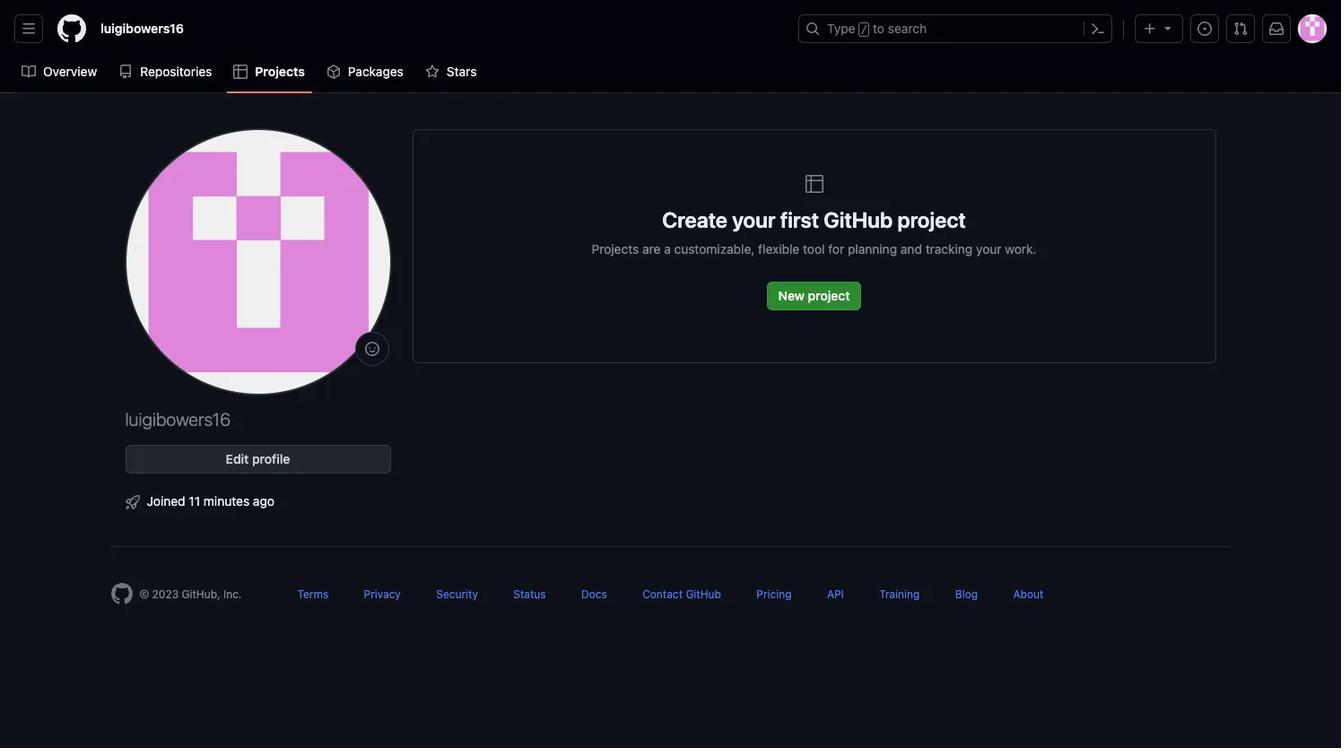 Task type: describe. For each thing, give the bounding box(es) containing it.
training
[[880, 588, 920, 601]]

blog
[[956, 588, 978, 601]]

overview
[[43, 64, 97, 79]]

11
[[189, 494, 200, 509]]

table image for create your first github project
[[804, 173, 825, 195]]

profile
[[252, 451, 290, 467]]

triangle down image
[[1161, 21, 1176, 35]]

packages link
[[319, 58, 411, 85]]

new project button
[[767, 282, 862, 311]]

repositories link
[[111, 58, 219, 85]]

security
[[436, 588, 478, 601]]

homepage image
[[57, 14, 86, 43]]

create
[[663, 207, 728, 232]]

rocket image
[[125, 495, 140, 510]]

1 horizontal spatial your
[[977, 241, 1002, 257]]

packages
[[348, 64, 404, 79]]

stars
[[447, 64, 477, 79]]

tool
[[803, 241, 825, 257]]

training link
[[880, 588, 920, 601]]

status link
[[514, 588, 546, 601]]

package image
[[327, 65, 341, 79]]

luigibowers16 link
[[93, 14, 191, 43]]

contact github link
[[643, 588, 722, 601]]

customizable,
[[675, 241, 755, 257]]

api
[[827, 588, 844, 601]]

flexible
[[759, 241, 800, 257]]

for
[[829, 241, 845, 257]]

pricing
[[757, 588, 792, 601]]

command palette image
[[1091, 22, 1106, 36]]

edit profile button
[[125, 445, 391, 474]]

table image for projects
[[234, 65, 248, 79]]

project inside create your first github project projects are a customizable, flexible tool for planning and tracking your work.
[[898, 207, 966, 232]]

security link
[[436, 588, 478, 601]]

to
[[873, 21, 885, 36]]

planning
[[848, 241, 898, 257]]

stars link
[[418, 58, 484, 85]]

git pull request image
[[1234, 22, 1248, 36]]

issue opened image
[[1198, 22, 1213, 36]]

type
[[828, 21, 856, 36]]

joined 11 minutes ago
[[147, 494, 275, 509]]

new
[[779, 288, 805, 303]]

pricing link
[[757, 588, 792, 601]]

type / to search
[[828, 21, 927, 36]]

edit profile
[[226, 451, 290, 467]]

privacy
[[364, 588, 401, 601]]

are
[[643, 241, 661, 257]]

about
[[1014, 588, 1044, 601]]

create your first github project projects are a customizable, flexible tool for planning and tracking your work.
[[592, 207, 1037, 257]]



Task type: locate. For each thing, give the bounding box(es) containing it.
table image
[[234, 65, 248, 79], [804, 173, 825, 195]]

© 2023 github, inc.
[[140, 588, 242, 601]]

github right contact
[[686, 588, 722, 601]]

minutes
[[204, 494, 250, 509]]

privacy link
[[364, 588, 401, 601]]

status
[[514, 588, 546, 601]]

homepage image
[[111, 583, 132, 605]]

contact github
[[643, 588, 722, 601]]

and
[[901, 241, 923, 257]]

plus image
[[1143, 22, 1158, 36]]

1 horizontal spatial table image
[[804, 173, 825, 195]]

luigibowers16
[[101, 21, 184, 36], [125, 409, 231, 430]]

table image right repositories in the left of the page
[[234, 65, 248, 79]]

blog link
[[956, 588, 978, 601]]

book image
[[22, 65, 36, 79]]

repositories
[[140, 64, 212, 79]]

star image
[[425, 65, 440, 79]]

docs
[[582, 588, 607, 601]]

project up tracking
[[898, 207, 966, 232]]

2023
[[152, 588, 179, 601]]

github,
[[182, 588, 220, 601]]

overview link
[[14, 58, 104, 85]]

smiley image
[[365, 342, 379, 356]]

project right the "new"
[[808, 288, 850, 303]]

1 vertical spatial your
[[977, 241, 1002, 257]]

projects left are
[[592, 241, 639, 257]]

edit
[[226, 451, 249, 467]]

0 horizontal spatial your
[[733, 207, 776, 232]]

ago
[[253, 494, 275, 509]]

your
[[733, 207, 776, 232], [977, 241, 1002, 257]]

projects left package image
[[255, 64, 305, 79]]

/
[[861, 23, 868, 36]]

change your avatar image
[[125, 129, 391, 395]]

footer
[[96, 547, 1245, 650]]

luigibowers16 up repo image
[[101, 21, 184, 36]]

projects inside create your first github project projects are a customizable, flexible tool for planning and tracking your work.
[[592, 241, 639, 257]]

project inside "button"
[[808, 288, 850, 303]]

projects
[[255, 64, 305, 79], [592, 241, 639, 257]]

1 vertical spatial projects
[[592, 241, 639, 257]]

project
[[898, 207, 966, 232], [808, 288, 850, 303]]

terms
[[298, 588, 329, 601]]

1 vertical spatial luigibowers16
[[125, 409, 231, 430]]

0 vertical spatial projects
[[255, 64, 305, 79]]

joined
[[147, 494, 185, 509]]

table image up first
[[804, 173, 825, 195]]

github up planning
[[824, 207, 893, 232]]

0 horizontal spatial projects
[[255, 64, 305, 79]]

1 horizontal spatial projects
[[592, 241, 639, 257]]

0 horizontal spatial github
[[686, 588, 722, 601]]

contact
[[643, 588, 683, 601]]

table image inside projects link
[[234, 65, 248, 79]]

your left work.
[[977, 241, 1002, 257]]

tracking
[[926, 241, 973, 257]]

notifications image
[[1270, 22, 1284, 36]]

0 vertical spatial your
[[733, 207, 776, 232]]

0 vertical spatial github
[[824, 207, 893, 232]]

your up flexible
[[733, 207, 776, 232]]

terms link
[[298, 588, 329, 601]]

0 vertical spatial project
[[898, 207, 966, 232]]

1 horizontal spatial github
[[824, 207, 893, 232]]

a
[[664, 241, 671, 257]]

docs link
[[582, 588, 607, 601]]

first
[[781, 207, 819, 232]]

work.
[[1006, 241, 1037, 257]]

1 vertical spatial github
[[686, 588, 722, 601]]

1 vertical spatial table image
[[804, 173, 825, 195]]

inc.
[[223, 588, 242, 601]]

0 horizontal spatial table image
[[234, 65, 248, 79]]

github
[[824, 207, 893, 232], [686, 588, 722, 601]]

0 vertical spatial luigibowers16
[[101, 21, 184, 36]]

footer containing © 2023 github, inc.
[[96, 547, 1245, 650]]

new project
[[779, 288, 850, 303]]

repo image
[[119, 65, 133, 79]]

github inside create your first github project projects are a customizable, flexible tool for planning and tracking your work.
[[824, 207, 893, 232]]

search
[[888, 21, 927, 36]]

0 vertical spatial table image
[[234, 65, 248, 79]]

©
[[140, 588, 149, 601]]

1 horizontal spatial project
[[898, 207, 966, 232]]

luigibowers16 up edit
[[125, 409, 231, 430]]

0 horizontal spatial project
[[808, 288, 850, 303]]

api link
[[827, 588, 844, 601]]

1 vertical spatial project
[[808, 288, 850, 303]]

about link
[[1014, 588, 1044, 601]]

projects link
[[226, 58, 312, 85]]



Task type: vqa. For each thing, say whether or not it's contained in the screenshot.
2nd Why am I seeing this? image from the top of the page
no



